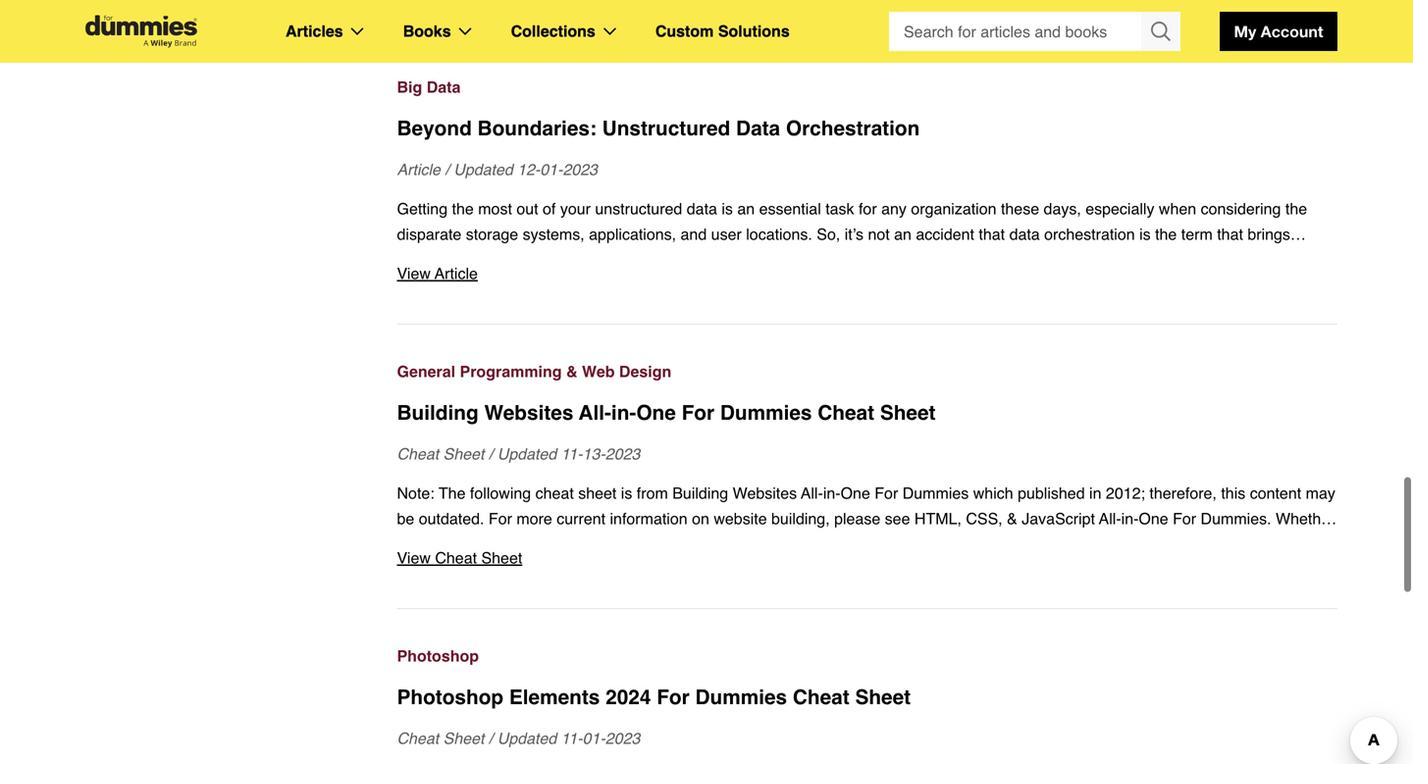 Task type: vqa. For each thing, say whether or not it's contained in the screenshot.
"Chromebooks" for Display
no



Task type: locate. For each thing, give the bounding box(es) containing it.
2023 for all-
[[606, 445, 641, 463]]

my
[[1235, 22, 1257, 41]]

custom
[[656, 22, 714, 40]]

01-
[[540, 160, 563, 179], [583, 730, 606, 748]]

01- down elements
[[583, 730, 606, 748]]

0 vertical spatial article
[[397, 160, 441, 179]]

general programming & web design link
[[397, 359, 1338, 385]]

1 vertical spatial /
[[489, 445, 493, 463]]

beyond boundaries: unstructured data orchestration
[[397, 117, 920, 140]]

for right 2024
[[657, 686, 690, 710]]

collections
[[511, 22, 596, 40]]

sheet inside photoshop elements 2024 for dummies cheat sheet link
[[856, 686, 911, 710]]

1 vertical spatial for
[[657, 686, 690, 710]]

beyond boundaries: unstructured data orchestration link
[[397, 114, 1338, 143]]

2 vertical spatial updated
[[498, 730, 557, 748]]

2 view from the top
[[397, 549, 431, 567]]

2 photoshop from the top
[[397, 686, 504, 710]]

2023 down 2024
[[606, 730, 641, 748]]

0 horizontal spatial 01-
[[540, 160, 563, 179]]

0 vertical spatial data
[[427, 78, 461, 96]]

general programming & web design
[[397, 363, 672, 381]]

1 vertical spatial article
[[435, 264, 478, 283]]

0 vertical spatial view
[[397, 264, 431, 283]]

updated down websites
[[498, 445, 557, 463]]

data
[[427, 78, 461, 96], [736, 117, 781, 140]]

1 vertical spatial updated
[[498, 445, 557, 463]]

1 11- from the top
[[561, 445, 583, 463]]

close this dialog image
[[1384, 685, 1404, 705]]

account
[[1261, 22, 1324, 41]]

/ for building
[[489, 445, 493, 463]]

group
[[890, 12, 1181, 51]]

photoshop for photoshop elements 2024 for dummies cheat sheet
[[397, 686, 504, 710]]

article / updated 12-01-2023
[[397, 160, 598, 179]]

beyond
[[397, 117, 472, 140]]

view
[[397, 264, 431, 283], [397, 549, 431, 567]]

2 vertical spatial /
[[489, 730, 493, 748]]

11- down all-
[[561, 445, 583, 463]]

data right unstructured
[[736, 117, 781, 140]]

building
[[397, 401, 479, 425]]

2023 right 12-
[[563, 160, 598, 179]]

websites
[[484, 401, 574, 425]]

1 view from the top
[[397, 264, 431, 283]]

2024
[[606, 686, 651, 710]]

photoshop for photoshop
[[397, 647, 479, 665]]

2023 down in-
[[606, 445, 641, 463]]

books
[[403, 22, 451, 40]]

2023 for 2024
[[606, 730, 641, 748]]

2 11- from the top
[[561, 730, 583, 748]]

my account
[[1235, 22, 1324, 41]]

cheat
[[818, 401, 875, 425], [397, 445, 439, 463], [435, 549, 477, 567], [793, 686, 850, 710], [397, 730, 439, 748]]

1 vertical spatial photoshop
[[397, 686, 504, 710]]

2 vertical spatial 2023
[[606, 730, 641, 748]]

1 vertical spatial 2023
[[606, 445, 641, 463]]

1 photoshop from the top
[[397, 647, 479, 665]]

sheet
[[881, 401, 936, 425], [443, 445, 484, 463], [482, 549, 523, 567], [856, 686, 911, 710], [443, 730, 484, 748]]

11-
[[561, 445, 583, 463], [561, 730, 583, 748]]

view cheat sheet
[[397, 549, 523, 567]]

article
[[397, 160, 441, 179], [435, 264, 478, 283]]

0 vertical spatial 11-
[[561, 445, 583, 463]]

/
[[445, 160, 450, 179], [489, 445, 493, 463], [489, 730, 493, 748]]

&
[[566, 363, 578, 381]]

1 vertical spatial 11-
[[561, 730, 583, 748]]

for
[[682, 401, 715, 425], [657, 686, 690, 710]]

1 horizontal spatial data
[[736, 117, 781, 140]]

updated down elements
[[498, 730, 557, 748]]

updated left 12-
[[454, 160, 513, 179]]

11- down elements
[[561, 730, 583, 748]]

photoshop
[[397, 647, 479, 665], [397, 686, 504, 710]]

2023
[[563, 160, 598, 179], [606, 445, 641, 463], [606, 730, 641, 748]]

big
[[397, 78, 422, 96]]

article inside view article link
[[435, 264, 478, 283]]

11- for elements
[[561, 730, 583, 748]]

view article link
[[397, 261, 1338, 287]]

0 vertical spatial /
[[445, 160, 450, 179]]

data right big
[[427, 78, 461, 96]]

1 vertical spatial 01-
[[583, 730, 606, 748]]

11- for websites
[[561, 445, 583, 463]]

updated for elements
[[498, 730, 557, 748]]

updated
[[454, 160, 513, 179], [498, 445, 557, 463], [498, 730, 557, 748]]

dummies
[[720, 401, 812, 425], [696, 686, 788, 710]]

01- down boundaries:
[[540, 160, 563, 179]]

1 vertical spatial view
[[397, 549, 431, 567]]

updated for websites
[[498, 445, 557, 463]]

for right one
[[682, 401, 715, 425]]

0 vertical spatial photoshop
[[397, 647, 479, 665]]

13-
[[583, 445, 606, 463]]



Task type: describe. For each thing, give the bounding box(es) containing it.
view article
[[397, 264, 478, 283]]

articles
[[286, 22, 343, 40]]

1 vertical spatial data
[[736, 117, 781, 140]]

one
[[637, 401, 676, 425]]

view for beyond boundaries: unstructured data orchestration
[[397, 264, 431, 283]]

solutions
[[719, 22, 790, 40]]

all-
[[579, 401, 612, 425]]

web
[[582, 363, 615, 381]]

0 vertical spatial for
[[682, 401, 715, 425]]

0 vertical spatial updated
[[454, 160, 513, 179]]

/ for photoshop
[[489, 730, 493, 748]]

open collections list image
[[604, 27, 616, 35]]

building websites all-in-one for dummies cheat sheet link
[[397, 398, 1338, 428]]

0 vertical spatial 01-
[[540, 160, 563, 179]]

cheat sheet / updated 11-13-2023
[[397, 445, 641, 463]]

12-
[[518, 160, 540, 179]]

custom solutions link
[[656, 19, 790, 44]]

unstructured
[[603, 117, 731, 140]]

view for building websites all-in-one for dummies cheat sheet
[[397, 549, 431, 567]]

building websites all-in-one for dummies cheat sheet
[[397, 401, 936, 425]]

1 vertical spatial dummies
[[696, 686, 788, 710]]

elements
[[509, 686, 600, 710]]

general
[[397, 363, 456, 381]]

big data link
[[397, 74, 1338, 100]]

0 vertical spatial dummies
[[720, 401, 812, 425]]

1 horizontal spatial 01-
[[583, 730, 606, 748]]

photoshop elements 2024 for dummies cheat sheet
[[397, 686, 911, 710]]

sheet inside building websites all-in-one for dummies cheat sheet link
[[881, 401, 936, 425]]

view cheat sheet link
[[397, 546, 1338, 571]]

photoshop elements 2024 for dummies cheat sheet link
[[397, 683, 1338, 713]]

0 horizontal spatial data
[[427, 78, 461, 96]]

cheat sheet / updated 11-01-2023
[[397, 730, 641, 748]]

open book categories image
[[459, 27, 472, 35]]

boundaries:
[[478, 117, 597, 140]]

logo image
[[76, 15, 207, 48]]

custom solutions
[[656, 22, 790, 40]]

my account link
[[1220, 12, 1338, 51]]

open article categories image
[[351, 27, 364, 35]]

design
[[619, 363, 672, 381]]

orchestration
[[786, 117, 920, 140]]

0 vertical spatial 2023
[[563, 160, 598, 179]]

Search for articles and books text field
[[890, 12, 1144, 51]]

photoshop link
[[397, 644, 1338, 669]]

big data
[[397, 78, 461, 96]]

programming
[[460, 363, 562, 381]]

sheet inside view cheat sheet link
[[482, 549, 523, 567]]

in-
[[612, 401, 637, 425]]



